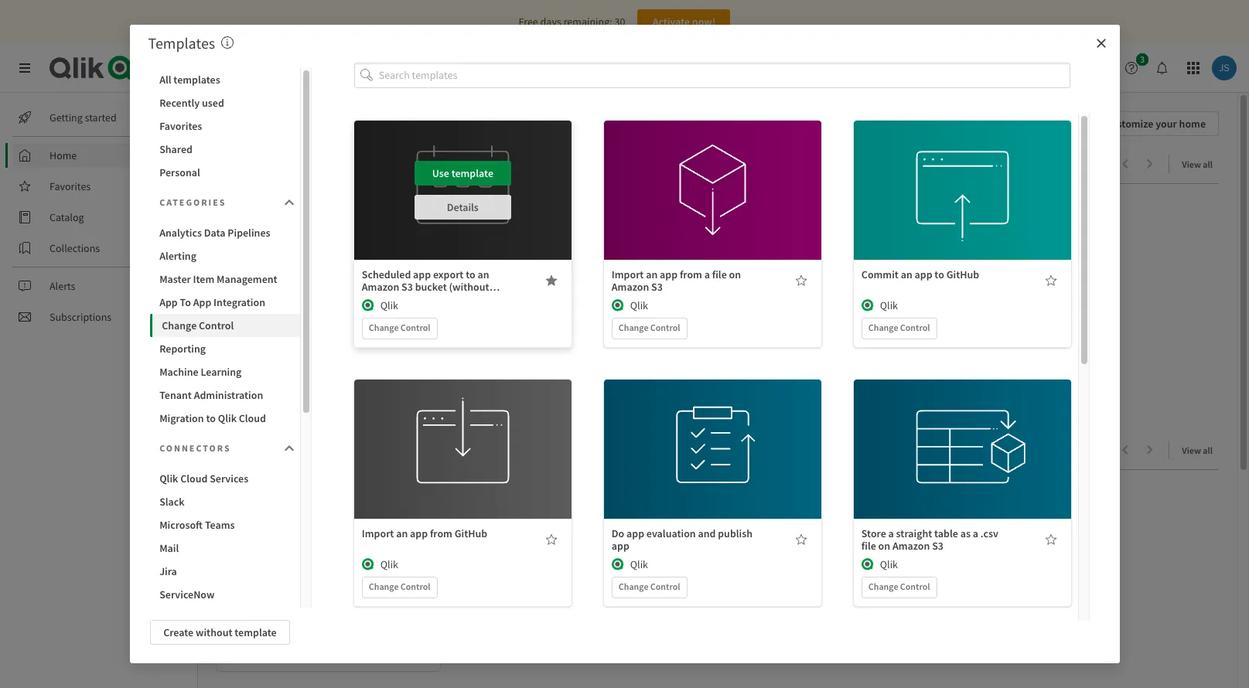 Task type: vqa. For each thing, say whether or not it's contained in the screenshot.
Change Control for Import an app from a file on Amazon S3
yes



Task type: locate. For each thing, give the bounding box(es) containing it.
0 horizontal spatial used
[[202, 96, 224, 110]]

table
[[934, 526, 958, 540]]

0 vertical spatial view all link
[[1182, 154, 1219, 173]]

change for store a straight table as a .csv file on amazon s3
[[868, 581, 898, 592]]

favorites up shared
[[159, 119, 202, 133]]

2 app from the left
[[193, 295, 211, 309]]

qlik
[[380, 298, 398, 312], [630, 298, 648, 312], [880, 298, 898, 312], [218, 411, 237, 425], [159, 472, 178, 486], [380, 557, 398, 571], [630, 557, 648, 571], [880, 557, 898, 571]]

to
[[302, 155, 316, 174], [466, 267, 475, 281], [935, 267, 944, 281], [206, 411, 216, 425]]

0 vertical spatial view all
[[1182, 159, 1213, 170]]

first app link
[[217, 483, 440, 672]]

analytics data pipelines
[[159, 226, 270, 240]]

view
[[1182, 159, 1201, 170], [1182, 445, 1201, 456]]

qlik down administration
[[218, 411, 237, 425]]

categories
[[159, 196, 226, 208]]

subscriptions link
[[12, 305, 186, 329]]

from inside 'import an app from a file on amazon s3'
[[680, 267, 702, 281]]

1 vertical spatial recently used
[[238, 441, 331, 460]]

qlik inside "qlik cloud services" button
[[159, 472, 178, 486]]

qlik image down 'import an app from a file on amazon s3'
[[612, 299, 624, 311]]

0 vertical spatial from
[[680, 267, 702, 281]]

0 vertical spatial import
[[612, 267, 644, 281]]

add to favorites image
[[795, 533, 807, 546], [1045, 533, 1057, 546]]

templates are pre-built automations that help you automate common business workflows. get started by selecting one of the pre-built templates or choose the blank canvas to build an automation from scratch. tooltip
[[221, 33, 234, 53]]

0 horizontal spatial import
[[362, 526, 394, 540]]

home
[[1179, 117, 1206, 131]]

as
[[960, 526, 971, 540]]

and
[[698, 526, 716, 540]]

recently inside the recently used button
[[159, 96, 200, 110]]

add to favorites image right .csv
[[1045, 533, 1057, 546]]

1 app from the left
[[159, 295, 178, 309]]

change control down "straight" on the right bottom
[[868, 581, 930, 592]]

control down store a straight table as a .csv file on amazon s3
[[900, 581, 930, 592]]

qlik for scheduled app export to an amazon s3 bucket (without data)
[[380, 298, 398, 312]]

app right to
[[193, 295, 211, 309]]

control
[[199, 319, 234, 333], [401, 321, 430, 333], [650, 321, 680, 333], [900, 321, 930, 333], [401, 581, 430, 592], [650, 581, 680, 592], [900, 581, 930, 592]]

1 horizontal spatial file
[[861, 539, 876, 553]]

1 vertical spatial from
[[430, 526, 452, 540]]

1 vertical spatial all
[[1203, 445, 1213, 456]]

change up reporting
[[162, 319, 197, 333]]

details button for do app evaluation and publish app
[[664, 454, 761, 478]]

details for import an app from a file on amazon s3
[[697, 200, 728, 214]]

view for second view all link from the bottom of the page
[[1182, 159, 1201, 170]]

qlik image for import an app from a file on amazon s3
[[612, 299, 624, 311]]

amazon inside 'import an app from a file on amazon s3'
[[612, 280, 649, 294]]

create without template button
[[150, 620, 290, 645]]

view for 1st view all link from the bottom
[[1182, 445, 1201, 456]]

change control down 'import an app from a file on amazon s3'
[[619, 321, 680, 333]]

use template for scheduled app export to an amazon s3 bucket (without data)
[[432, 166, 493, 180]]

integration
[[214, 295, 265, 309]]

s3
[[401, 280, 413, 294], [651, 280, 663, 294], [932, 539, 944, 553]]

to
[[180, 295, 191, 309]]

import
[[612, 267, 644, 281], [362, 526, 394, 540]]

use template button for scheduled app export to an amazon s3 bucket (without data)
[[414, 161, 511, 185]]

without
[[196, 626, 232, 640]]

0 vertical spatial recently
[[159, 96, 200, 110]]

change down 'import an app from a file on amazon s3'
[[619, 321, 648, 333]]

0 horizontal spatial s3
[[401, 280, 413, 294]]

add to favorites image for import an app from a file on amazon s3
[[795, 274, 807, 287]]

analytics for analytics to explore
[[238, 155, 299, 174]]

used
[[202, 96, 224, 110], [299, 441, 331, 460]]

1 horizontal spatial app
[[193, 295, 211, 309]]

add to favorites image for commit an app to github
[[1045, 274, 1057, 287]]

recently down "all templates"
[[159, 96, 200, 110]]

change down do
[[619, 581, 648, 592]]

from for github
[[430, 526, 452, 540]]

qlik down store
[[880, 557, 898, 571]]

1 horizontal spatial add to favorites image
[[795, 274, 807, 287]]

0 vertical spatial services
[[214, 58, 267, 77]]

to left explore
[[302, 155, 316, 174]]

template for import an app from github
[[451, 425, 493, 439]]

1 view from the top
[[1182, 159, 1201, 170]]

on inside 'import an app from a file on amazon s3'
[[729, 267, 741, 281]]

qlik cloud services button
[[150, 467, 300, 490]]

0 horizontal spatial favorites
[[49, 179, 91, 193]]

add to favorites image
[[795, 274, 807, 287], [1045, 274, 1057, 287], [545, 533, 557, 546]]

1 horizontal spatial favorites
[[159, 119, 202, 133]]

1 horizontal spatial s3
[[651, 280, 663, 294]]

started
[[85, 111, 117, 125]]

services up "slack" button
[[210, 472, 248, 486]]

qlik image down import an app from github
[[362, 558, 374, 570]]

from for a
[[680, 267, 702, 281]]

app left to
[[159, 295, 178, 309]]

change control down do app evaluation and publish app
[[619, 581, 680, 592]]

1 vertical spatial services
[[210, 472, 248, 486]]

qlik image down do
[[612, 558, 624, 570]]

(without
[[449, 280, 489, 294]]

view all link
[[1182, 154, 1219, 173], [1182, 440, 1219, 459]]

0 vertical spatial github
[[946, 267, 979, 281]]

0 horizontal spatial app
[[159, 295, 178, 309]]

template for do app evaluation and publish app
[[701, 425, 743, 439]]

import inside 'import an app from a file on amazon s3'
[[612, 267, 644, 281]]

qlik down scheduled
[[380, 298, 398, 312]]

change down data)
[[369, 321, 399, 333]]

1 vertical spatial on
[[878, 539, 890, 553]]

to right export
[[466, 267, 475, 281]]

s3 inside scheduled app export to an amazon s3 bucket (without data)
[[401, 280, 413, 294]]

analytics data pipelines button
[[150, 221, 300, 244]]

details button for store a straight table as a .csv file on amazon s3
[[914, 454, 1011, 478]]

qlik inside migration to qlik cloud button
[[218, 411, 237, 425]]

control inside button
[[199, 319, 234, 333]]

create without template
[[163, 626, 277, 640]]

0 vertical spatial on
[[729, 267, 741, 281]]

change control for scheduled app export to an amazon s3 bucket (without data)
[[369, 321, 430, 333]]

to inside button
[[206, 411, 216, 425]]

change control down to
[[162, 319, 234, 333]]

add to favorites image right publish
[[795, 533, 807, 546]]

master item management button
[[150, 268, 300, 291]]

all
[[1203, 159, 1213, 170], [1203, 445, 1213, 456]]

alerting button
[[150, 244, 300, 268]]

cloud inside migration to qlik cloud button
[[239, 411, 266, 425]]

qlik image for scheduled app export to an amazon s3 bucket (without data)
[[362, 299, 374, 311]]

1 horizontal spatial recently
[[238, 441, 296, 460]]

analytics services
[[152, 58, 267, 77]]

main content containing analytics to explore
[[192, 93, 1249, 688]]

getting started link
[[12, 105, 186, 130]]

analytics down templates
[[152, 58, 211, 77]]

control down import an app from github
[[401, 581, 430, 592]]

qlik for import an app from github
[[380, 557, 398, 571]]

reporting button
[[150, 337, 300, 360]]

change control for do app evaluation and publish app
[[619, 581, 680, 592]]

favorites link
[[12, 174, 186, 199]]

favorites up catalog
[[49, 179, 91, 193]]

1 vertical spatial github
[[455, 526, 487, 540]]

1 vertical spatial qlik image
[[362, 558, 374, 570]]

recently used inside button
[[159, 96, 224, 110]]

1 horizontal spatial github
[[946, 267, 979, 281]]

control down do app evaluation and publish app
[[650, 581, 680, 592]]

details
[[447, 200, 479, 214], [697, 200, 728, 214], [946, 200, 978, 214], [447, 459, 479, 473], [697, 459, 728, 473], [946, 459, 978, 473]]

0 horizontal spatial file
[[712, 267, 727, 281]]

use template button
[[414, 161, 511, 185], [664, 161, 761, 185], [914, 161, 1011, 185], [414, 420, 511, 444], [664, 420, 761, 444], [914, 420, 1011, 444]]

services
[[214, 58, 267, 77], [210, 472, 248, 486]]

close image
[[1095, 37, 1107, 49]]

1 vertical spatial view all
[[1182, 445, 1213, 456]]

1 vertical spatial recently
[[238, 441, 296, 460]]

qlik image
[[612, 299, 624, 311], [362, 558, 374, 570]]

amazon
[[362, 280, 399, 294], [612, 280, 649, 294], [892, 539, 930, 553]]

qlik image down store
[[861, 558, 874, 570]]

recently used right move collection 'icon'
[[238, 441, 331, 460]]

1 horizontal spatial qlik image
[[612, 299, 624, 311]]

an inside 'import an app from a file on amazon s3'
[[646, 267, 658, 281]]

insight
[[959, 61, 992, 75]]

qlik down evaluation
[[630, 557, 648, 571]]

recently used down "all templates"
[[159, 96, 224, 110]]

qlik image
[[362, 299, 374, 311], [861, 299, 874, 311], [612, 558, 624, 570], [861, 558, 874, 570]]

control down app to app integration
[[199, 319, 234, 333]]

remove from favorites image
[[545, 274, 557, 287]]

analytics up the alerting
[[159, 226, 202, 240]]

templates
[[148, 33, 215, 53]]

recently used button
[[150, 91, 300, 114]]

github for commit an app to github
[[946, 267, 979, 281]]

control for import an app from github
[[401, 581, 430, 592]]

1 horizontal spatial import
[[612, 267, 644, 281]]

a inside 'import an app from a file on amazon s3'
[[704, 267, 710, 281]]

analytics for analytics services
[[152, 58, 211, 77]]

recently right move collection 'icon'
[[238, 441, 296, 460]]

change control for import an app from github
[[369, 581, 430, 592]]

0 horizontal spatial recently
[[159, 96, 200, 110]]

qlik cloud services
[[159, 472, 248, 486]]

qlik down import an app from github
[[380, 557, 398, 571]]

2 add to favorites image from the left
[[1045, 533, 1057, 546]]

jira button
[[150, 560, 300, 583]]

analytics down favorites button
[[238, 155, 299, 174]]

2 horizontal spatial s3
[[932, 539, 944, 553]]

1 vertical spatial used
[[299, 441, 331, 460]]

personal
[[159, 166, 200, 179]]

on inside store a straight table as a .csv file on amazon s3
[[878, 539, 890, 553]]

updated
[[244, 362, 277, 374]]

control for commit an app to github
[[900, 321, 930, 333]]

0 vertical spatial all
[[1203, 159, 1213, 170]]

1 add to favorites image from the left
[[795, 533, 807, 546]]

0 vertical spatial file
[[712, 267, 727, 281]]

details for import an app from github
[[447, 459, 479, 473]]

cloud down connectors
[[180, 472, 208, 486]]

machine learning
[[159, 365, 242, 379]]

0 horizontal spatial add to favorites image
[[795, 533, 807, 546]]

0 vertical spatial qlik image
[[612, 299, 624, 311]]

details button
[[414, 195, 511, 219], [664, 195, 761, 219], [914, 195, 1011, 219], [414, 454, 511, 478], [664, 454, 761, 478], [914, 454, 1011, 478]]

app inside 'import an app from a file on amazon s3'
[[660, 267, 678, 281]]

1 horizontal spatial from
[[680, 267, 702, 281]]

minutes
[[290, 362, 322, 374]]

1 horizontal spatial cloud
[[239, 411, 266, 425]]

control down commit an app to github
[[900, 321, 930, 333]]

0 vertical spatial view
[[1182, 159, 1201, 170]]

alerting
[[159, 249, 196, 263]]

1 horizontal spatial amazon
[[612, 280, 649, 294]]

control for do app evaluation and publish app
[[650, 581, 680, 592]]

template
[[451, 166, 493, 180], [701, 166, 743, 180], [951, 166, 993, 180], [451, 425, 493, 439], [701, 425, 743, 439], [951, 425, 993, 439], [235, 626, 277, 640]]

1 vertical spatial import
[[362, 526, 394, 540]]

1 horizontal spatial add to favorites image
[[1045, 533, 1057, 546]]

recently
[[159, 96, 200, 110], [238, 441, 296, 460]]

analytics inside button
[[159, 226, 202, 240]]

1 vertical spatial favorites
[[49, 179, 91, 193]]

qlik image down scheduled
[[362, 299, 374, 311]]

0 vertical spatial favorites
[[159, 119, 202, 133]]

0 vertical spatial used
[[202, 96, 224, 110]]

control down scheduled app export to an amazon s3 bucket (without data)
[[401, 321, 430, 333]]

app
[[159, 295, 178, 309], [193, 295, 211, 309]]

an for import an app from github
[[396, 526, 408, 540]]

qlik image down 'commit'
[[861, 299, 874, 311]]

ask insight advisor button
[[915, 56, 1036, 80]]

0 horizontal spatial from
[[430, 526, 452, 540]]

template for scheduled app export to an amazon s3 bucket (without data)
[[451, 166, 493, 180]]

tenant administration
[[159, 388, 263, 402]]

change down store
[[868, 581, 898, 592]]

services down templates are pre-built automations that help you automate common business workflows. get started by selecting one of the pre-built templates or choose the blank canvas to build an automation from scratch. tooltip
[[214, 58, 267, 77]]

change control down 'commit'
[[868, 321, 930, 333]]

2 horizontal spatial amazon
[[892, 539, 930, 553]]

change control for commit an app to github
[[868, 321, 930, 333]]

use for scheduled app export to an amazon s3 bucket (without data)
[[432, 166, 449, 180]]

use template button for do app evaluation and publish app
[[664, 420, 761, 444]]

analytics to explore link
[[238, 155, 375, 174]]

0 horizontal spatial amazon
[[362, 280, 399, 294]]

advisor
[[994, 61, 1029, 75]]

do app evaluation and publish app
[[612, 526, 753, 553]]

2 horizontal spatial a
[[973, 526, 978, 540]]

1 vertical spatial analytics
[[238, 155, 299, 174]]

qlik down 'import an app from a file on amazon s3'
[[630, 298, 648, 312]]

free
[[519, 15, 538, 29]]

cloud
[[239, 411, 266, 425], [180, 472, 208, 486]]

1 vertical spatial view
[[1182, 445, 1201, 456]]

control down 'import an app from a file on amazon s3'
[[650, 321, 680, 333]]

tenant
[[159, 388, 192, 402]]

1 horizontal spatial on
[[878, 539, 890, 553]]

evaluation
[[646, 526, 696, 540]]

0 horizontal spatial cloud
[[180, 472, 208, 486]]

2 horizontal spatial add to favorites image
[[1045, 274, 1057, 287]]

2 all from the top
[[1203, 445, 1213, 456]]

to down tenant administration
[[206, 411, 216, 425]]

explore
[[319, 155, 369, 174]]

0 horizontal spatial add to favorites image
[[545, 533, 557, 546]]

0 horizontal spatial recently used
[[159, 96, 224, 110]]

item
[[193, 272, 214, 286]]

recently used
[[159, 96, 224, 110], [238, 441, 331, 460]]

change control down data)
[[369, 321, 430, 333]]

change down 'commit'
[[868, 321, 898, 333]]

1 vertical spatial file
[[861, 539, 876, 553]]

analytics to explore
[[238, 155, 369, 174]]

cloud down administration
[[239, 411, 266, 425]]

0 horizontal spatial on
[[729, 267, 741, 281]]

change for commit an app to github
[[868, 321, 898, 333]]

2 vertical spatial analytics
[[159, 226, 202, 240]]

1 all from the top
[[1203, 159, 1213, 170]]

use for do app evaluation and publish app
[[682, 425, 699, 439]]

0 horizontal spatial github
[[455, 526, 487, 540]]

qlik image for commit an app to github
[[861, 299, 874, 311]]

slack button
[[150, 490, 300, 514]]

details button for scheduled app export to an amazon s3 bucket (without data)
[[414, 195, 511, 219]]

change
[[162, 319, 197, 333], [369, 321, 399, 333], [619, 321, 648, 333], [868, 321, 898, 333], [369, 581, 399, 592], [619, 581, 648, 592], [868, 581, 898, 592]]

0 vertical spatial cloud
[[239, 411, 266, 425]]

github
[[946, 267, 979, 281], [455, 526, 487, 540]]

use
[[432, 166, 449, 180], [682, 166, 699, 180], [932, 166, 949, 180], [432, 425, 449, 439], [682, 425, 699, 439], [932, 425, 949, 439]]

qlik for store a straight table as a .csv file on amazon s3
[[880, 557, 898, 571]]

control for import an app from a file on amazon s3
[[650, 321, 680, 333]]

use template button for commit an app to github
[[914, 161, 1011, 185]]

commit an app to github
[[861, 267, 979, 281]]

main content
[[192, 93, 1249, 688]]

change control down import an app from github
[[369, 581, 430, 592]]

0 horizontal spatial a
[[704, 267, 710, 281]]

all templates
[[159, 73, 220, 87]]

0 vertical spatial analytics
[[152, 58, 211, 77]]

0 vertical spatial recently used
[[159, 96, 224, 110]]

1 vertical spatial view all link
[[1182, 440, 1219, 459]]

1 vertical spatial cloud
[[180, 472, 208, 486]]

2 view from the top
[[1182, 445, 1201, 456]]

app
[[413, 267, 431, 281], [660, 267, 678, 281], [915, 267, 932, 281], [410, 526, 428, 540], [626, 526, 644, 540], [612, 539, 629, 553], [249, 632, 267, 646]]

qlik up slack
[[159, 472, 178, 486]]

qlik down 'commit'
[[880, 298, 898, 312]]

2 view all link from the top
[[1182, 440, 1219, 459]]

bucket
[[415, 280, 447, 294]]

0 horizontal spatial qlik image
[[362, 558, 374, 570]]

change down import an app from github
[[369, 581, 399, 592]]



Task type: describe. For each thing, give the bounding box(es) containing it.
10
[[279, 362, 288, 374]]

s3 inside 'import an app from a file on amazon s3'
[[651, 280, 663, 294]]

details button for commit an app to github
[[914, 195, 1011, 219]]

home link
[[12, 143, 186, 168]]

servicenow
[[159, 588, 215, 602]]

management
[[217, 272, 277, 286]]

close sidebar menu image
[[19, 62, 31, 74]]

details for scheduled app export to an amazon s3 bucket (without data)
[[447, 200, 479, 214]]

create
[[163, 626, 193, 640]]

categories button
[[150, 187, 300, 218]]

app to app integration button
[[150, 291, 300, 314]]

your
[[1156, 117, 1177, 131]]

details for store a straight table as a .csv file on amazon s3
[[946, 459, 978, 473]]

2 view all from the top
[[1182, 445, 1213, 456]]

use for commit an app to github
[[932, 166, 949, 180]]

straight
[[896, 526, 932, 540]]

details for do app evaluation and publish app
[[697, 459, 728, 473]]

app inside scheduled app export to an amazon s3 bucket (without data)
[[413, 267, 431, 281]]

change for do app evaluation and publish app
[[619, 581, 648, 592]]

change for scheduled app export to an amazon s3 bucket (without data)
[[369, 321, 399, 333]]

use template button for store a straight table as a .csv file on amazon s3
[[914, 420, 1011, 444]]

to right 'commit'
[[935, 267, 944, 281]]

1 view all link from the top
[[1182, 154, 1219, 173]]

1 view all from the top
[[1182, 159, 1213, 170]]

jacob simon element
[[227, 361, 241, 375]]

microsoft
[[159, 518, 203, 532]]

migration
[[159, 411, 204, 425]]

mail button
[[150, 537, 300, 560]]

Search text field
[[660, 55, 906, 81]]

recently inside "main content"
[[238, 441, 296, 460]]

change control inside button
[[162, 319, 234, 333]]

microsoft teams
[[159, 518, 235, 532]]

template for store a straight table as a .csv file on amazon s3
[[951, 425, 993, 439]]

publish
[[718, 526, 753, 540]]

details button for import an app from github
[[414, 454, 511, 478]]

do
[[612, 526, 624, 540]]

servicenow button
[[150, 583, 300, 606]]

machine
[[159, 365, 199, 379]]

master
[[159, 272, 191, 286]]

change control button
[[150, 314, 300, 337]]

searchbar element
[[635, 55, 906, 81]]

use template for import an app from a file on amazon s3
[[682, 166, 743, 180]]

import an app from a file on amazon s3
[[612, 267, 741, 294]]

use for import an app from github
[[432, 425, 449, 439]]

commit
[[861, 267, 899, 281]]

import an app from github
[[362, 526, 487, 540]]

jacob simon image
[[227, 361, 241, 375]]

getting started
[[49, 111, 117, 125]]

personal button
[[150, 161, 300, 184]]

analytics for analytics data pipelines
[[159, 226, 202, 240]]

customize your home
[[1105, 117, 1206, 131]]

favorites button
[[150, 114, 300, 138]]

use template button for import an app from a file on amazon s3
[[664, 161, 761, 185]]

templates are pre-built automations that help you automate common business workflows. get started by selecting one of the pre-built templates or choose the blank canvas to build an automation from scratch. image
[[221, 36, 234, 49]]

control for store a straight table as a .csv file on amazon s3
[[900, 581, 930, 592]]

reporting
[[159, 342, 206, 356]]

free days remaining: 30
[[519, 15, 625, 29]]

master item management
[[159, 272, 277, 286]]

use for store a straight table as a .csv file on amazon s3
[[932, 425, 949, 439]]

use template for do app evaluation and publish app
[[682, 425, 743, 439]]

administration
[[194, 388, 263, 402]]

ask insight advisor
[[941, 61, 1029, 75]]

cloud inside "qlik cloud services" button
[[180, 472, 208, 486]]

an for import an app from a file on amazon s3
[[646, 267, 658, 281]]

teams
[[205, 518, 235, 532]]

change control for store a straight table as a .csv file on amazon s3
[[868, 581, 930, 592]]

connectors button
[[150, 433, 300, 464]]

services inside button
[[210, 472, 248, 486]]

navigation pane element
[[0, 99, 197, 336]]

use template button for import an app from github
[[414, 420, 511, 444]]

first
[[227, 632, 247, 646]]

qlik image for import an app from github
[[362, 558, 374, 570]]

slack
[[159, 495, 185, 509]]

import for import an app from github
[[362, 526, 394, 540]]

1 horizontal spatial used
[[299, 441, 331, 460]]

add to favorites image for import an app from github
[[545, 533, 557, 546]]

templates
[[174, 73, 220, 87]]

change inside button
[[162, 319, 197, 333]]

favorites inside "navigation pane" element
[[49, 179, 91, 193]]

add to favorites image for do app evaluation and publish app
[[795, 533, 807, 546]]

1 horizontal spatial a
[[888, 526, 894, 540]]

analytics services element
[[152, 58, 267, 77]]

move collection image
[[217, 442, 232, 457]]

github for import an app from github
[[455, 526, 487, 540]]

an for commit an app to github
[[901, 267, 912, 281]]

alerts
[[49, 279, 75, 293]]

use template for commit an app to github
[[932, 166, 993, 180]]

tenant administration button
[[150, 384, 300, 407]]

all templates button
[[150, 68, 300, 91]]

ago
[[324, 362, 338, 374]]

updated 10 minutes ago
[[244, 362, 338, 374]]

mail
[[159, 541, 179, 555]]

qlik for import an app from a file on amazon s3
[[630, 298, 648, 312]]

store a straight table as a .csv file on amazon s3
[[861, 526, 998, 553]]

template for import an app from a file on amazon s3
[[701, 166, 743, 180]]

change for import an app from a file on amazon s3
[[619, 321, 648, 333]]

used inside button
[[202, 96, 224, 110]]

recently used link
[[238, 441, 337, 460]]

Search templates text field
[[379, 63, 1070, 88]]

details for commit an app to github
[[946, 200, 978, 214]]

all for second view all link from the bottom of the page
[[1203, 159, 1213, 170]]

favorites inside button
[[159, 119, 202, 133]]

use for import an app from a file on amazon s3
[[682, 166, 699, 180]]

to inside scheduled app export to an amazon s3 bucket (without data)
[[466, 267, 475, 281]]

pipelines
[[228, 226, 270, 240]]

qlik image for do app evaluation and publish app
[[612, 558, 624, 570]]

scheduled app export to an amazon s3 bucket (without data)
[[362, 267, 489, 306]]

collections
[[49, 241, 100, 255]]

file inside store a straight table as a .csv file on amazon s3
[[861, 539, 876, 553]]

control for scheduled app export to an amazon s3 bucket (without data)
[[401, 321, 430, 333]]

use template for store a straight table as a .csv file on amazon s3
[[932, 425, 993, 439]]

.csv
[[980, 526, 998, 540]]

customize
[[1105, 117, 1153, 131]]

migration to qlik cloud button
[[150, 407, 300, 430]]

store
[[861, 526, 886, 540]]

data)
[[362, 292, 386, 306]]

microsoft teams button
[[150, 514, 300, 537]]

updated 10 minutes ago link
[[217, 196, 440, 386]]

ask
[[941, 61, 957, 75]]

catalog
[[49, 210, 84, 224]]

collections link
[[12, 236, 186, 261]]

import for import an app from a file on amazon s3
[[612, 267, 644, 281]]

activate
[[652, 15, 690, 29]]

machine learning button
[[150, 360, 300, 384]]

use template for import an app from github
[[432, 425, 493, 439]]

file inside 'import an app from a file on amazon s3'
[[712, 267, 727, 281]]

all for 1st view all link from the bottom
[[1203, 445, 1213, 456]]

alerts link
[[12, 274, 186, 299]]

learning
[[201, 365, 242, 379]]

migration to qlik cloud
[[159, 411, 266, 425]]

change for import an app from github
[[369, 581, 399, 592]]

days
[[540, 15, 561, 29]]

all
[[159, 73, 171, 87]]

template for commit an app to github
[[951, 166, 993, 180]]

scheduled
[[362, 267, 411, 281]]

connectors
[[159, 442, 231, 454]]

qlik for do app evaluation and publish app
[[630, 557, 648, 571]]

catalog link
[[12, 205, 186, 230]]

1 horizontal spatial recently used
[[238, 441, 331, 460]]

details button for import an app from a file on amazon s3
[[664, 195, 761, 219]]

home
[[49, 148, 77, 162]]

qlik for commit an app to github
[[880, 298, 898, 312]]

add to favorites image for store a straight table as a .csv file on amazon s3
[[1045, 533, 1057, 546]]

amazon inside scheduled app export to an amazon s3 bucket (without data)
[[362, 280, 399, 294]]

s3 inside store a straight table as a .csv file on amazon s3
[[932, 539, 944, 553]]

jira
[[159, 565, 177, 578]]

getting
[[49, 111, 83, 125]]

qlik image for store a straight table as a .csv file on amazon s3
[[861, 558, 874, 570]]

data
[[204, 226, 225, 240]]

amazon inside store a straight table as a .csv file on amazon s3
[[892, 539, 930, 553]]

shared button
[[150, 138, 300, 161]]

an inside scheduled app export to an amazon s3 bucket (without data)
[[478, 267, 489, 281]]

change control for import an app from a file on amazon s3
[[619, 321, 680, 333]]



